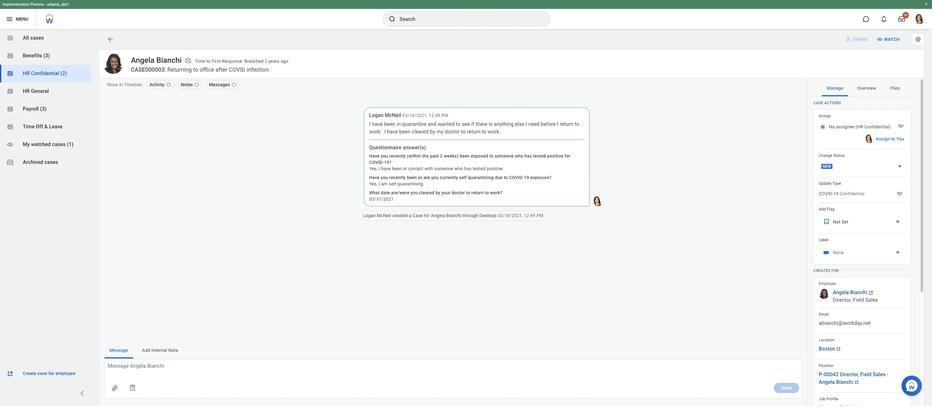 Task type: locate. For each thing, give the bounding box(es) containing it.
2 vertical spatial in
[[403, 166, 407, 171]]

1 horizontal spatial 2
[[440, 153, 443, 159]]

cases down my watched cases (1)
[[44, 159, 58, 165]]

recently inside have you recently been or are you currently self quarantining due to covid-19 exposure? yes, i am self-quarantining.
[[389, 175, 406, 180]]

answer(s)
[[403, 145, 426, 151]]

been down quarantine
[[399, 129, 410, 135]]

1 horizontal spatial assign
[[876, 136, 890, 141]]

case000003 : returning to office after covid infection
[[131, 66, 269, 73]]

03/18/2021, right desktop
[[497, 213, 523, 218]]

field down angela bianchi link
[[853, 297, 864, 303]]

you inside what date are/were you cleared by your doctor to return to work? 03/31/2021
[[411, 190, 418, 195]]

2 have from the top
[[369, 175, 380, 180]]

1 horizontal spatial case
[[813, 101, 823, 105]]

assign for assign to you
[[876, 136, 890, 141]]

1 horizontal spatial 19
[[833, 191, 839, 196]]

field down 'boston' link
[[860, 372, 872, 378]]

2 inside have you recently (within the past 2 weeks) been exposed to someone who has tested positive for covid-19? yes, i have been in contact with someone who has tested positive.
[[440, 153, 443, 159]]

tab list containing message
[[104, 342, 802, 359]]

0 vertical spatial cleared
[[412, 129, 429, 135]]

to left the 'office'
[[193, 66, 198, 73]]

0 vertical spatial text edit image
[[898, 123, 904, 129]]

for right created at the right of the page
[[832, 269, 839, 273]]

(3) right benefits
[[43, 53, 50, 59]]

list containing activity
[[143, 80, 239, 91]]

19 inside have you recently been or are you currently self quarantining due to covid-19 exposure? yes, i am self-quarantining.
[[524, 175, 529, 180]]

you up 19?
[[381, 153, 388, 159]]

0 vertical spatial contact card matrix manager image
[[6, 52, 14, 60]]

0 vertical spatial return
[[560, 121, 573, 127]]

show
[[107, 82, 118, 87]]

are/were
[[391, 190, 409, 195]]

cleared down the 'are'
[[419, 190, 434, 195]]

1 vertical spatial cases
[[52, 141, 66, 147]]

bianchi left through
[[446, 213, 461, 218]]

contact card matrix manager image
[[6, 87, 14, 95], [6, 105, 14, 113]]

director,
[[833, 297, 852, 303], [840, 372, 859, 378]]

overview
[[857, 86, 876, 91]]

flag
[[827, 207, 835, 211]]

has up exposure?
[[525, 153, 532, 159]]

have inside have you recently (within the past 2 weeks) been exposed to someone who has tested positive for covid-19? yes, i have been in contact with someone who has tested positive.
[[369, 153, 380, 159]]

logan mcneil 03/18/2021, 12:49 pm i have been in quarantine and wanted to see if there is anything else i need before i return to work.  i have been cleared by my doctor to return to work.
[[369, 112, 581, 135]]

share
[[853, 37, 868, 42]]

0 vertical spatial mcneil
[[385, 112, 401, 118]]

2 vertical spatial contact card matrix manager image
[[6, 123, 14, 131]]

doctor down wanted
[[445, 129, 460, 135]]

2 horizontal spatial in
[[403, 166, 407, 171]]

cleared
[[412, 129, 429, 135], [419, 190, 434, 195]]

add inside button
[[142, 348, 150, 353]]

time left off
[[23, 124, 35, 130]]

manage tab panel
[[809, 100, 918, 406]]

label
[[819, 238, 829, 242]]

radio mobile image inside notes button
[[194, 82, 199, 87]]

assign up no
[[819, 114, 831, 118]]

0 horizontal spatial angela bianchi
[[131, 56, 182, 65]]

if
[[471, 121, 474, 127]]

my watched cases (1) link
[[0, 136, 91, 153]]

tab list for message tab panel on the bottom of the page
[[104, 342, 802, 359]]

cases for all cases
[[30, 35, 44, 41]]

new
[[823, 164, 831, 169]]

angela down employee
[[833, 289, 849, 295]]

2 recently from the top
[[389, 175, 406, 180]]

to down there
[[482, 129, 487, 135]]

list containing logan mcneil
[[304, 95, 602, 237]]

1 have from the top
[[369, 153, 380, 159]]

return down if
[[467, 129, 481, 135]]

show in timeline:
[[107, 82, 143, 87]]

0 vertical spatial caret down image
[[897, 163, 903, 170]]

by left my
[[430, 129, 435, 135]]

1 vertical spatial sales
[[873, 372, 886, 378]]

contact card matrix manager image left hr general
[[6, 87, 14, 95]]

you
[[381, 153, 388, 159], [381, 175, 388, 180], [431, 175, 439, 180], [411, 190, 418, 195]]

angela down 00042
[[819, 379, 835, 385]]

03/31/2021
[[369, 197, 394, 202]]

0 vertical spatial yes,
[[369, 166, 378, 171]]

caret down image
[[897, 163, 903, 170], [894, 218, 902, 226], [894, 249, 902, 256]]

add inside case actions element
[[819, 207, 826, 211]]

list for case actions
[[818, 113, 905, 260]]

0 vertical spatial -
[[45, 2, 46, 7]]

in left the contact
[[403, 166, 407, 171]]

1 yes, from the top
[[369, 166, 378, 171]]

hr confidential (2)
[[23, 70, 67, 76]]

0 vertical spatial ext link image
[[836, 346, 841, 352]]

0 vertical spatial recently
[[389, 153, 406, 159]]

you up am on the top left of page
[[381, 175, 388, 180]]

2 vertical spatial covid-
[[819, 191, 833, 196]]

employee
[[819, 282, 836, 286]]

in inside have you recently (within the past 2 weeks) been exposed to someone who has tested positive for covid-19? yes, i have been in contact with someone who has tested positive.
[[403, 166, 407, 171]]

has up self
[[464, 166, 472, 171]]

2 horizontal spatial ext link image
[[854, 379, 859, 385]]

to right due
[[504, 175, 508, 180]]

2 vertical spatial have
[[381, 166, 391, 171]]

0 horizontal spatial visible image
[[6, 141, 14, 148]]

need
[[528, 121, 540, 127]]

doctor
[[445, 129, 460, 135], [452, 190, 465, 195]]

benefits
[[23, 53, 42, 59]]

i inside have you recently (within the past 2 weeks) been exposed to someone who has tested positive for covid-19? yes, i have been in contact with someone who has tested positive.
[[379, 166, 380, 171]]

radio mobile image right notes
[[194, 82, 199, 87]]

0 vertical spatial 2
[[265, 59, 267, 64]]

0 horizontal spatial ext link image
[[6, 370, 14, 378]]

i
[[369, 121, 371, 127], [526, 121, 527, 127], [557, 121, 559, 127], [384, 129, 386, 135], [379, 166, 380, 171], [379, 181, 380, 186]]

1 hr from the top
[[23, 70, 30, 76]]

caret down image inside new button
[[897, 163, 903, 170]]

case right a
[[413, 213, 423, 218]]

0 vertical spatial angela bianchi
[[131, 56, 182, 65]]

ext link image for create case for employee
[[6, 370, 14, 378]]

you down quarantining.
[[411, 190, 418, 195]]

to right "before"
[[575, 121, 579, 127]]

list containing angela bianchi
[[819, 281, 905, 406]]

have
[[372, 121, 383, 127], [387, 129, 398, 135], [381, 166, 391, 171]]

mcneil inside logan mcneil 03/18/2021, 12:49 pm i have been in quarantine and wanted to see if there is anything else i need before i return to work.  i have been cleared by my doctor to return to work.
[[385, 112, 401, 118]]

1 vertical spatial logan
[[363, 213, 376, 218]]

ext link image
[[868, 290, 874, 296]]

0 vertical spatial sales
[[865, 297, 878, 303]]

have down 19?
[[381, 166, 391, 171]]

tab list
[[809, 80, 918, 97], [104, 342, 802, 359]]

text edit image inside no assignee (hr confidential) button
[[898, 123, 904, 129]]

to left work?
[[485, 190, 489, 195]]

ext link image for p-00042 director, field sales - angela bianchi
[[854, 379, 859, 385]]

(3) for payroll (3)
[[40, 106, 47, 112]]

1 vertical spatial angela bianchi
[[833, 289, 867, 295]]

0 vertical spatial director,
[[833, 297, 852, 303]]

1 contact card matrix manager image from the top
[[6, 87, 14, 95]]

1 vertical spatial have
[[369, 175, 380, 180]]

sales down 'boston' link
[[873, 372, 886, 378]]

1 horizontal spatial angela bianchi
[[833, 289, 867, 295]]

general
[[31, 88, 49, 94]]

been inside have you recently been or are you currently self quarantining due to covid-19 exposure? yes, i am self-quarantining.
[[407, 175, 417, 180]]

been up quarantining.
[[407, 175, 417, 180]]

2 contact card matrix manager image from the top
[[6, 70, 14, 77]]

response:
[[222, 59, 243, 64]]

logan for for
[[363, 213, 376, 218]]

caret down image inside none "button"
[[894, 249, 902, 256]]

0 horizontal spatial someone
[[434, 166, 453, 171]]

radio mobile image right activity
[[166, 82, 171, 87]]

confidential cases can't be shared element
[[843, 34, 871, 44]]

caret down image inside not set popup button
[[894, 218, 902, 226]]

hr left general
[[23, 88, 30, 94]]

1 vertical spatial recently
[[389, 175, 406, 180]]

visible image left watch at the top right of page
[[876, 36, 883, 42]]

1 horizontal spatial 12:49
[[524, 213, 535, 218]]

2 right past
[[440, 153, 443, 159]]

(within
[[407, 153, 421, 159]]

contact card matrix manager image
[[6, 52, 14, 60], [6, 70, 14, 77], [6, 123, 14, 131]]

cases left (1) on the left of page
[[52, 141, 66, 147]]

1 horizontal spatial add
[[819, 207, 826, 211]]

assignee
[[836, 124, 854, 129]]

1 vertical spatial yes,
[[369, 181, 378, 186]]

2 hr from the top
[[23, 88, 30, 94]]

have for have you recently (within the past 2 weeks) been exposed to someone who has tested positive for covid-19? yes, i have been in contact with someone who has tested positive.
[[369, 153, 380, 159]]

0 vertical spatial contact card matrix manager image
[[6, 87, 14, 95]]

1 horizontal spatial tab list
[[809, 80, 918, 97]]

Notes button
[[178, 80, 202, 89]]

assign down confidential)
[[876, 136, 890, 141]]

0 vertical spatial have
[[369, 153, 380, 159]]

currently
[[440, 175, 458, 180]]

hr for hr general
[[23, 88, 30, 94]]

1 vertical spatial caret down image
[[894, 218, 902, 226]]

close environment banner image
[[924, 2, 928, 6]]

cases inside archived cases link
[[44, 159, 58, 165]]

1 vertical spatial contact card matrix manager image
[[6, 105, 14, 113]]

mcneil for for
[[377, 213, 391, 218]]

1 vertical spatial -
[[887, 372, 889, 378]]

3 contact card matrix manager image from the top
[[6, 123, 14, 131]]

mcneil for i
[[385, 112, 401, 118]]

1 horizontal spatial someone
[[495, 153, 514, 159]]

tested up quarantining at the right top
[[473, 166, 486, 171]]

to inside have you recently (within the past 2 weeks) been exposed to someone who has tested positive for covid-19? yes, i have been in contact with someone who has tested positive.
[[489, 153, 494, 159]]

contact card matrix manager image inside payroll (3) link
[[6, 105, 14, 113]]

covid- inside case actions element
[[819, 191, 833, 196]]

logan inside logan mcneil 03/18/2021, 12:49 pm i have been in quarantine and wanted to see if there is anything else i need before i return to work.  i have been cleared by my doctor to return to work.
[[369, 112, 384, 118]]

1 vertical spatial 2
[[440, 153, 443, 159]]

0 vertical spatial case
[[813, 101, 823, 105]]

return right "before"
[[560, 121, 573, 127]]

no
[[829, 124, 835, 129]]

sales
[[865, 297, 878, 303], [873, 372, 886, 378]]

search image
[[388, 15, 396, 23]]

0 horizontal spatial assign
[[819, 114, 831, 118]]

exposure?
[[530, 175, 551, 180]]

1 vertical spatial (3)
[[40, 106, 47, 112]]

bianchi up director, field sales
[[850, 289, 867, 295]]

weeks)
[[444, 153, 458, 159]]

1 vertical spatial in
[[397, 121, 401, 127]]

0 vertical spatial in
[[119, 82, 123, 87]]

(3) right the payroll
[[40, 106, 47, 112]]

to left the you at the right top
[[891, 136, 895, 141]]

- inside 'p-00042 director, field sales - angela bianchi'
[[887, 372, 889, 378]]

0 horizontal spatial confidential
[[31, 70, 59, 76]]

&
[[44, 124, 48, 130]]

to down have you recently been or are you currently self quarantining due to covid-19 exposure? yes, i am self-quarantining.
[[466, 190, 470, 195]]

due
[[495, 175, 503, 180]]

inbox image
[[6, 159, 14, 166]]

0 vertical spatial doctor
[[445, 129, 460, 135]]

1 horizontal spatial who
[[515, 153, 523, 159]]

0 horizontal spatial 19
[[524, 175, 529, 180]]

for right a
[[424, 213, 430, 218]]

bianchi
[[156, 56, 182, 65], [446, 213, 461, 218], [850, 289, 867, 295], [836, 379, 853, 385]]

list inside case actions element
[[818, 113, 905, 260]]

text edit image
[[898, 123, 904, 129], [897, 191, 903, 197]]

my watched cases (1)
[[23, 141, 74, 147]]

cases for archived cases
[[44, 159, 58, 165]]

19 left exposure?
[[524, 175, 529, 180]]

0 horizontal spatial -
[[45, 2, 46, 7]]

list for created for
[[819, 281, 905, 406]]

covid- inside have you recently (within the past 2 weeks) been exposed to someone who has tested positive for covid-19? yes, i have been in contact with someone who has tested positive.
[[369, 160, 384, 165]]

justify image
[[6, 15, 13, 23]]

0 vertical spatial tab list
[[809, 80, 918, 97]]

covid- down questionnaire
[[369, 160, 384, 165]]

case left actions
[[813, 101, 823, 105]]

someone up currently
[[434, 166, 453, 171]]

angela bianchi up director, field sales
[[833, 289, 867, 295]]

0 vertical spatial 12:49
[[429, 113, 440, 118]]

return down quarantining at the right top
[[471, 190, 484, 195]]

someone up positive.
[[495, 153, 514, 159]]

recently down questionnaire answer(s)
[[389, 153, 406, 159]]

quarantining.
[[398, 181, 424, 186]]

with
[[425, 166, 433, 171]]

position
[[819, 364, 834, 368]]

visible image inside watch button
[[876, 36, 883, 42]]

have up what
[[369, 175, 380, 180]]

not
[[833, 219, 841, 224]]

angela up the case000003
[[131, 56, 155, 65]]

2 left years
[[265, 59, 267, 64]]

radio mobile image
[[232, 82, 237, 87]]

in left quarantine
[[397, 121, 401, 127]]

work. up questionnaire
[[369, 129, 382, 135]]

0 horizontal spatial 2
[[265, 59, 267, 64]]

have up questionnaire
[[372, 121, 383, 127]]

1 horizontal spatial tested
[[533, 153, 546, 159]]

2 radio mobile image from the left
[[194, 82, 199, 87]]

add left internal
[[142, 348, 150, 353]]

0 horizontal spatial tab list
[[104, 342, 802, 359]]

quarantine
[[402, 121, 427, 127]]

tested left the positive
[[533, 153, 546, 159]]

Activity button
[[147, 80, 174, 89]]

1 vertical spatial someone
[[434, 166, 453, 171]]

archived cases link
[[0, 153, 91, 171]]

add left flag on the bottom right of page
[[819, 207, 826, 211]]

main content
[[99, 78, 807, 406]]

director, right 00042
[[840, 372, 859, 378]]

(2)
[[60, 70, 67, 76]]

for inside have you recently (within the past 2 weeks) been exposed to someone who has tested positive for covid-19? yes, i have been in contact with someone who has tested positive.
[[565, 153, 571, 159]]

archived
[[23, 159, 43, 165]]

(3)
[[43, 53, 50, 59], [40, 106, 47, 112]]

director, inside 'p-00042 director, field sales - angela bianchi'
[[840, 372, 859, 378]]

0 horizontal spatial covid-
[[369, 160, 384, 165]]

03/18/2021, up quarantine
[[402, 113, 428, 118]]

recently inside have you recently (within the past 2 weeks) been exposed to someone who has tested positive for covid-19? yes, i have been in contact with someone who has tested positive.
[[389, 153, 406, 159]]

time inside case header element
[[195, 59, 205, 64]]

for right the positive
[[565, 153, 571, 159]]

return
[[560, 121, 573, 127], [467, 129, 481, 135], [471, 190, 484, 195]]

have you recently been or are you currently self quarantining due to covid-19 exposure? yes, i am self-quarantining.
[[369, 175, 551, 186]]

menu
[[16, 16, 28, 21]]

time for time off & leave
[[23, 124, 35, 130]]

not set
[[833, 219, 848, 224]]

files button
[[885, 80, 905, 96]]

assign
[[819, 114, 831, 118], [876, 136, 890, 141]]

have inside have you recently been or are you currently self quarantining due to covid-19 exposure? yes, i am self-quarantining.
[[369, 175, 380, 180]]

bianchi up :
[[156, 56, 182, 65]]

1 horizontal spatial radio mobile image
[[194, 82, 199, 87]]

cases right "all" at top left
[[30, 35, 44, 41]]

see
[[462, 121, 470, 127]]

0 vertical spatial covid-
[[369, 160, 384, 165]]

hr down benefits
[[23, 70, 30, 76]]

payroll (3) link
[[0, 100, 91, 118]]

hr general
[[23, 88, 49, 94]]

confidential down type
[[840, 191, 865, 196]]

time up 'case000003 : returning to office after covid infection'
[[195, 59, 205, 64]]

19 down type
[[833, 191, 839, 196]]

cases inside "all cases" link
[[30, 35, 44, 41]]

recently for 19?
[[389, 153, 406, 159]]

1 vertical spatial covid-
[[509, 175, 524, 180]]

by left the your
[[435, 190, 440, 195]]

assign for assign
[[819, 114, 831, 118]]

visible image inside my watched cases (1) link
[[6, 141, 14, 148]]

work.
[[369, 129, 382, 135], [488, 129, 500, 135]]

list containing no assignee (hr confidential)
[[818, 113, 905, 260]]

angela bianchi up the case000003
[[131, 56, 182, 65]]

confidential inside case actions element
[[840, 191, 865, 196]]

no assignee (hr confidential) button
[[818, 121, 905, 133]]

0 horizontal spatial work.
[[369, 129, 382, 135]]

1 vertical spatial contact card matrix manager image
[[6, 70, 14, 77]]

bianchi down 00042
[[836, 379, 853, 385]]

1 vertical spatial tab list
[[104, 342, 802, 359]]

tag image
[[823, 249, 830, 256]]

0 vertical spatial time
[[195, 59, 205, 64]]

in right show
[[119, 82, 123, 87]]

have down questionnaire
[[369, 153, 380, 159]]

radio mobile image for notes
[[194, 82, 199, 87]]

profile
[[827, 397, 838, 401]]

1 vertical spatial 03/18/2021,
[[497, 213, 523, 218]]

03/18/2021,
[[402, 113, 428, 118], [497, 213, 523, 218]]

send
[[781, 386, 792, 391]]

by inside logan mcneil 03/18/2021, 12:49 pm i have been in quarantine and wanted to see if there is anything else i need before i return to work.  i have been cleared by my doctor to return to work.
[[430, 129, 435, 135]]

tab list for manage tab panel
[[809, 80, 918, 97]]

33
[[904, 13, 908, 17]]

profile logan mcneil image
[[914, 14, 924, 25]]

user plus image
[[845, 36, 852, 42]]

1 vertical spatial by
[[435, 190, 440, 195]]

0 horizontal spatial pm
[[441, 113, 448, 118]]

contact card matrix manager image inside the hr general link
[[6, 87, 14, 95]]

1 vertical spatial visible image
[[6, 141, 14, 148]]

director, down employee
[[833, 297, 852, 303]]

doctor down have you recently been or are you currently self quarantining due to covid-19 exposure? yes, i am self-quarantining.
[[452, 190, 465, 195]]

positive.
[[487, 166, 504, 171]]

p-
[[819, 372, 824, 378]]

0 vertical spatial confidential
[[31, 70, 59, 76]]

logan
[[369, 112, 384, 118], [363, 213, 376, 218]]

1 vertical spatial field
[[860, 372, 872, 378]]

first
[[212, 59, 221, 64]]

ext link image
[[836, 346, 841, 352], [6, 370, 14, 378], [854, 379, 859, 385]]

yes,
[[369, 166, 378, 171], [369, 181, 378, 186]]

confidential down 'benefits (3)' link
[[31, 70, 59, 76]]

self
[[459, 175, 467, 180]]

0 horizontal spatial time
[[23, 124, 35, 130]]

in
[[119, 82, 123, 87], [397, 121, 401, 127], [403, 166, 407, 171]]

covid- right due
[[509, 175, 524, 180]]

0 vertical spatial assign
[[819, 114, 831, 118]]

recently up self- at top left
[[389, 175, 406, 180]]

bianchi inside case header element
[[156, 56, 182, 65]]

message tab panel
[[104, 359, 802, 398]]

1 horizontal spatial visible image
[[876, 36, 883, 42]]

1 vertical spatial pm
[[537, 213, 543, 218]]

0 vertical spatial 03/18/2021,
[[402, 113, 428, 118]]

visible image
[[876, 36, 883, 42], [6, 141, 14, 148]]

1 horizontal spatial in
[[397, 121, 401, 127]]

list containing all cases
[[0, 29, 91, 171]]

2 vertical spatial cases
[[44, 159, 58, 165]]

0 vertical spatial by
[[430, 129, 435, 135]]

location
[[819, 338, 834, 342]]

1 contact card matrix manager image from the top
[[6, 52, 14, 60]]

to right the exposed
[[489, 153, 494, 159]]

1 horizontal spatial pm
[[537, 213, 543, 218]]

0 vertical spatial cases
[[30, 35, 44, 41]]

angela bianchi inside case header element
[[131, 56, 182, 65]]

1 vertical spatial 12:49
[[524, 213, 535, 218]]

radio mobile image
[[166, 82, 171, 87], [194, 82, 199, 87]]

archived cases
[[23, 159, 58, 165]]

for
[[565, 153, 571, 159], [424, 213, 430, 218], [832, 269, 839, 273], [48, 371, 54, 376]]

2 yes, from the top
[[369, 181, 378, 186]]

angela bianchi
[[131, 56, 182, 65], [833, 289, 867, 295]]

abianchi@workday.net
[[819, 320, 871, 326]]

list
[[0, 29, 91, 171], [143, 80, 239, 91], [304, 95, 602, 237], [818, 113, 905, 260], [819, 281, 905, 406]]

1 recently from the top
[[389, 153, 406, 159]]

tab list containing manage
[[809, 80, 918, 97]]

caret down image for none
[[894, 249, 902, 256]]

watch
[[884, 37, 900, 42]]

you inside have you recently (within the past 2 weeks) been exposed to someone who has tested positive for covid-19? yes, i have been in contact with someone who has tested positive.
[[381, 153, 388, 159]]

covid- down update
[[819, 191, 833, 196]]

contact card matrix manager image inside 'benefits (3)' link
[[6, 52, 14, 60]]

0 vertical spatial logan
[[369, 112, 384, 118]]

implementation preview -   adeptai_dpt1
[[3, 2, 69, 7]]

at tag mention image
[[914, 36, 922, 43]]

contact card matrix manager image inside hr confidential (2) link
[[6, 70, 14, 77]]

1 vertical spatial confidential
[[840, 191, 865, 196]]

case000003
[[131, 66, 165, 73]]

assign inside button
[[876, 136, 890, 141]]

contact card matrix manager image inside time off & leave link
[[6, 123, 14, 131]]

2 contact card matrix manager image from the top
[[6, 105, 14, 113]]

visible image left my
[[6, 141, 14, 148]]

0 horizontal spatial in
[[119, 82, 123, 87]]

ext link image inside p-00042 director, field sales - angela bianchi link
[[854, 379, 859, 385]]

cleared down quarantine
[[412, 129, 429, 135]]

list inside created for element
[[819, 281, 905, 406]]

sales down ext link image at right bottom
[[865, 297, 878, 303]]

add internal note
[[142, 348, 178, 353]]

angela inside case header element
[[131, 56, 155, 65]]

0 vertical spatial (3)
[[43, 53, 50, 59]]

contact card matrix manager image left the payroll
[[6, 105, 14, 113]]

radio mobile image inside activity button
[[166, 82, 171, 87]]

work. down is
[[488, 129, 500, 135]]

0 vertical spatial hr
[[23, 70, 30, 76]]

date
[[381, 190, 390, 195]]

have for have you recently been or are you currently self quarantining due to covid-19 exposure? yes, i am self-quarantining.
[[369, 175, 380, 180]]

1 vertical spatial 19
[[833, 191, 839, 196]]

ext link image inside 'boston' link
[[836, 346, 841, 352]]

cleared inside logan mcneil 03/18/2021, 12:49 pm i have been in quarantine and wanted to see if there is anything else i need before i return to work.  i have been cleared by my doctor to return to work.
[[412, 129, 429, 135]]

what
[[369, 190, 380, 195]]

have up questionnaire answer(s)
[[387, 129, 398, 135]]

upload clip image
[[111, 384, 119, 392]]

1 radio mobile image from the left
[[166, 82, 171, 87]]

0 horizontal spatial who
[[454, 166, 463, 171]]

to
[[206, 59, 210, 64], [193, 66, 198, 73], [456, 121, 460, 127], [575, 121, 579, 127], [461, 129, 466, 135], [482, 129, 487, 135], [891, 136, 895, 141], [489, 153, 494, 159], [504, 175, 508, 180], [466, 190, 470, 195], [485, 190, 489, 195]]

19?
[[384, 160, 391, 165]]



Task type: vqa. For each thing, say whether or not it's contained in the screenshot.
Overview button
yes



Task type: describe. For each thing, give the bounding box(es) containing it.
contact card matrix manager image for benefits (3)
[[6, 52, 14, 60]]

set
[[842, 219, 848, 224]]

add flag
[[819, 207, 835, 211]]

time for time to first response: breached 2 years ago
[[195, 59, 205, 64]]

yes, inside have you recently been or are you currently self quarantining due to covid-19 exposure? yes, i am self-quarantining.
[[369, 181, 378, 186]]

2 work. from the left
[[488, 129, 500, 135]]

cleared inside what date are/were you cleared by your doctor to return to work? 03/31/2021
[[419, 190, 434, 195]]

have inside have you recently (within the past 2 weeks) been exposed to someone who has tested positive for covid-19? yes, i have been in contact with someone who has tested positive.
[[381, 166, 391, 171]]

covid- inside have you recently been or are you currently self quarantining due to covid-19 exposure? yes, i am self-quarantining.
[[509, 175, 524, 180]]

chevron right image
[[79, 390, 86, 397]]

message
[[109, 348, 128, 353]]

for right case
[[48, 371, 54, 376]]

not set button
[[819, 214, 905, 230]]

recently for self-
[[389, 175, 406, 180]]

to down see
[[461, 129, 466, 135]]

doctor inside logan mcneil 03/18/2021, 12:49 pm i have been in quarantine and wanted to see if there is anything else i need before i return to work.  i have been cleared by my doctor to return to work.
[[445, 129, 460, 135]]

preview
[[30, 2, 44, 7]]

field inside 'p-00042 director, field sales - angela bianchi'
[[860, 372, 872, 378]]

radio mobile image for activity
[[166, 82, 171, 87]]

my
[[23, 141, 30, 147]]

menu banner
[[0, 0, 932, 29]]

assign to you
[[876, 136, 904, 141]]

clipboard search image
[[129, 384, 136, 392]]

19 inside case actions element
[[833, 191, 839, 196]]

boston link
[[819, 345, 905, 353]]

none
[[833, 250, 844, 255]]

notifications large image
[[881, 16, 887, 22]]

to left see
[[456, 121, 460, 127]]

1 vertical spatial tested
[[473, 166, 486, 171]]

Message Angela Bianchi text field
[[108, 362, 801, 378]]

update
[[819, 181, 832, 186]]

through
[[462, 213, 478, 218]]

Search Workday  search field
[[400, 12, 537, 26]]

angela inside 'p-00042 director, field sales - angela bianchi'
[[819, 379, 835, 385]]

list for show in timeline:
[[143, 80, 239, 91]]

0 vertical spatial have
[[372, 121, 383, 127]]

media mylearning image
[[823, 218, 830, 226]]

none button
[[819, 245, 905, 260]]

yes, inside have you recently (within the past 2 weeks) been exposed to someone who has tested positive for covid-19? yes, i have been in contact with someone who has tested positive.
[[369, 166, 378, 171]]

add internal note button
[[137, 342, 183, 359]]

past
[[430, 153, 439, 159]]

00042
[[824, 372, 839, 378]]

payroll
[[23, 106, 39, 112]]

case actions element
[[813, 100, 911, 264]]

by inside what date are/were you cleared by your doctor to return to work? 03/31/2021
[[435, 190, 440, 195]]

to inside have you recently been or are you currently self quarantining due to covid-19 exposure? yes, i am self-quarantining.
[[504, 175, 508, 180]]

1 vertical spatial have
[[387, 129, 398, 135]]

hr for hr confidential (2)
[[23, 70, 30, 76]]

- inside menu banner
[[45, 2, 46, 7]]

contact card matrix manager image for payroll (3)
[[6, 105, 14, 113]]

years
[[269, 59, 280, 64]]

case header element
[[99, 49, 924, 78]]

activity
[[149, 82, 165, 87]]

pm inside logan mcneil 03/18/2021, 12:49 pm i have been in quarantine and wanted to see if there is anything else i need before i return to work.  i have been cleared by my doctor to return to work.
[[441, 113, 448, 118]]

grid view image
[[6, 34, 14, 42]]

bianchi inside 'p-00042 director, field sales - angela bianchi'
[[836, 379, 853, 385]]

add for add flag
[[819, 207, 826, 211]]

1 work. from the left
[[369, 129, 382, 135]]

case inside manage tab panel
[[813, 101, 823, 105]]

returning
[[167, 66, 192, 73]]

to inside button
[[891, 136, 895, 141]]

boston
[[819, 346, 835, 352]]

been right weeks)
[[460, 153, 470, 159]]

contact card matrix manager image for hr general
[[6, 87, 14, 95]]

arrow left image
[[107, 36, 114, 43]]

notes
[[181, 82, 193, 87]]

am
[[381, 181, 388, 186]]

adeptai_dpt1
[[47, 2, 69, 7]]

contact
[[408, 166, 423, 171]]

payroll (3)
[[23, 106, 47, 112]]

to left first
[[206, 59, 210, 64]]

1 vertical spatial who
[[454, 166, 463, 171]]

for inside manage tab panel
[[832, 269, 839, 273]]

caret down image for not set
[[894, 218, 902, 226]]

clock x image
[[185, 57, 191, 64]]

you right the 'are'
[[431, 175, 439, 180]]

case actions
[[813, 101, 841, 105]]

created for
[[813, 269, 839, 273]]

0 horizontal spatial has
[[464, 166, 472, 171]]

watch button
[[874, 34, 904, 44]]

(1)
[[67, 141, 74, 147]]

create case for employee
[[23, 371, 75, 376]]

(3) for benefits (3)
[[43, 53, 50, 59]]

ext link image for boston
[[836, 346, 841, 352]]

Messages button
[[206, 80, 239, 89]]

created for element
[[813, 268, 911, 406]]

sales inside 'p-00042 director, field sales - angela bianchi'
[[873, 372, 886, 378]]

visible image for watch
[[876, 36, 883, 42]]

all cases link
[[0, 29, 91, 47]]

else
[[515, 121, 524, 127]]

watched
[[31, 141, 51, 147]]

questionnaire answer(s)
[[369, 145, 426, 151]]

angela bianchi link
[[833, 289, 905, 296]]

time off & leave
[[23, 124, 63, 130]]

inbox large image
[[898, 16, 905, 22]]

manage
[[827, 86, 843, 91]]

2 inside case header element
[[265, 59, 267, 64]]

time off & leave link
[[0, 118, 91, 136]]

breached
[[244, 59, 264, 64]]

no assignee (hr confidential)
[[829, 124, 891, 129]]

job
[[819, 397, 826, 401]]

angela bianchi inside created for element
[[833, 289, 867, 295]]

cases inside my watched cases (1) link
[[52, 141, 66, 147]]

contact card matrix manager image for hr confidential (2)
[[6, 70, 14, 77]]

add for add internal note
[[142, 348, 150, 353]]

case
[[38, 371, 47, 376]]

03/18/2021, inside logan mcneil 03/18/2021, 12:49 pm i have been in quarantine and wanted to see if there is anything else i need before i return to work.  i have been cleared by my doctor to return to work.
[[402, 113, 428, 118]]

the
[[422, 153, 429, 159]]

visible image for my watched cases (1)
[[6, 141, 14, 148]]

been up self- at top left
[[392, 166, 402, 171]]

self-
[[389, 181, 398, 186]]

(hr
[[856, 124, 863, 129]]

contact card matrix manager image for time off & leave
[[6, 123, 14, 131]]

internal
[[151, 348, 167, 353]]

leave
[[49, 124, 63, 130]]

are
[[424, 175, 430, 180]]

angela down what date are/were you cleared by your doctor to return to work? 03/31/2021
[[431, 213, 445, 218]]

update type
[[819, 181, 841, 186]]

0 vertical spatial field
[[853, 297, 864, 303]]

doctor inside what date are/were you cleared by your doctor to return to work? 03/31/2021
[[452, 190, 465, 195]]

office
[[200, 66, 214, 73]]

hr general link
[[0, 82, 91, 100]]

been up questionnaire
[[384, 121, 395, 127]]

i inside have you recently been or are you currently self quarantining due to covid-19 exposure? yes, i am self-quarantining.
[[379, 181, 380, 186]]

is
[[489, 121, 493, 127]]

off
[[36, 124, 43, 130]]

1 horizontal spatial has
[[525, 153, 532, 159]]

manage button
[[822, 80, 849, 96]]

logan for i
[[369, 112, 384, 118]]

0 horizontal spatial case
[[413, 213, 423, 218]]

desktop
[[479, 213, 496, 218]]

employee
[[55, 371, 75, 376]]

all cases
[[23, 35, 44, 41]]

questionnaire
[[369, 145, 402, 151]]

before
[[541, 121, 556, 127]]

director, field sales
[[833, 297, 878, 303]]

in inside logan mcneil 03/18/2021, 12:49 pm i have been in quarantine and wanted to see if there is anything else i need before i return to work.  i have been cleared by my doctor to return to work.
[[397, 121, 401, 127]]

my
[[437, 129, 444, 135]]

overview button
[[852, 80, 881, 96]]

1 vertical spatial return
[[467, 129, 481, 135]]

anything
[[494, 121, 514, 127]]

12:49 inside logan mcneil 03/18/2021, 12:49 pm i have been in quarantine and wanted to see if there is anything else i need before i return to work.  i have been cleared by my doctor to return to work.
[[429, 113, 440, 118]]

create case for employee link
[[6, 370, 85, 378]]

1 vertical spatial text edit image
[[897, 191, 903, 197]]

return inside what date are/were you cleared by your doctor to return to work? 03/31/2021
[[471, 190, 484, 195]]

implementation
[[3, 2, 29, 7]]

share button
[[843, 34, 871, 44]]

send button
[[774, 383, 799, 393]]

infection
[[247, 66, 269, 73]]

p-00042 director, field sales - angela bianchi link
[[819, 371, 905, 386]]

main content containing logan mcneil
[[99, 78, 807, 406]]

change
[[819, 153, 832, 158]]



